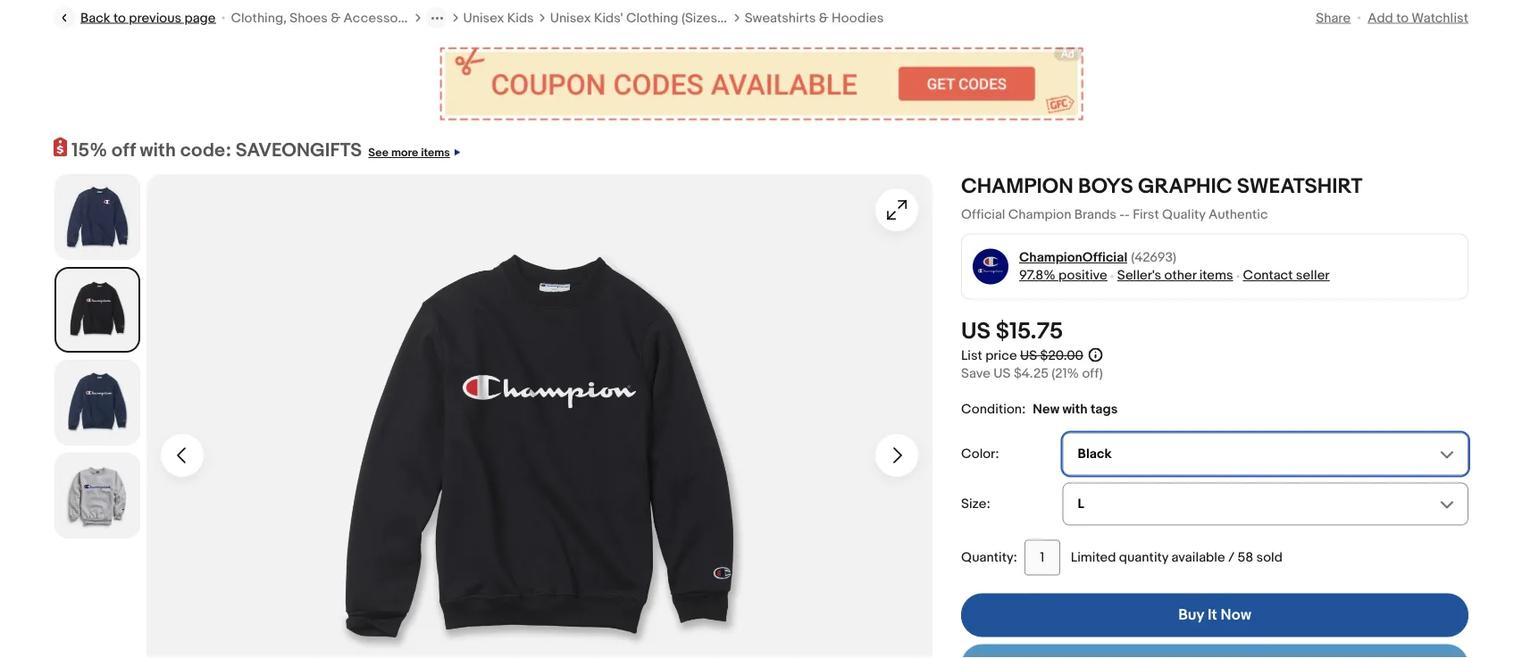 Task type: locate. For each thing, give the bounding box(es) containing it.
items right other
[[1200, 268, 1234, 284]]

1 horizontal spatial items
[[1200, 268, 1234, 284]]

back
[[80, 10, 111, 26]]

graphic
[[1139, 174, 1233, 200]]

positive
[[1059, 268, 1108, 284]]

2 - from the left
[[1125, 207, 1130, 223]]

contact seller link
[[1244, 268, 1330, 284]]

back to previous page link
[[54, 7, 216, 29]]

first
[[1133, 207, 1160, 223]]

share
[[1317, 10, 1351, 26]]

1 vertical spatial us
[[1021, 348, 1038, 364]]

1 horizontal spatial us
[[994, 366, 1011, 382]]

contact
[[1244, 268, 1294, 284]]

& left hoodies
[[819, 10, 829, 26]]

with for new
[[1063, 402, 1088, 418]]

unisex kids link
[[463, 9, 534, 27]]

contact seller
[[1244, 268, 1330, 284]]

to for back
[[114, 10, 126, 26]]

-
[[1120, 207, 1125, 223], [1125, 207, 1130, 223]]

to
[[114, 10, 126, 26], [1397, 10, 1409, 26]]

champion boys graphic sweatshirt official champion brands -- first quality authentic
[[962, 174, 1363, 223]]

1 - from the left
[[1120, 207, 1125, 223]]

items right more
[[421, 146, 450, 160]]

save
[[962, 366, 991, 382]]

picture 2 of 4 image
[[147, 174, 933, 659], [56, 269, 139, 351]]

1 horizontal spatial with
[[1063, 402, 1088, 418]]

0 vertical spatial us
[[962, 318, 991, 346]]

picture 3 of 4 image
[[55, 361, 139, 445]]

3 & from the left
[[819, 10, 829, 26]]

1 horizontal spatial to
[[1397, 10, 1409, 26]]

0 horizontal spatial with
[[140, 139, 176, 162]]

color
[[962, 447, 996, 463]]

with
[[140, 139, 176, 162], [1063, 402, 1088, 418]]

it
[[1208, 607, 1218, 625]]

$15.75
[[996, 318, 1064, 346]]

list
[[962, 348, 983, 364]]

15% off with code: saveongifts
[[71, 139, 362, 162]]

items for seller's other items
[[1200, 268, 1234, 284]]

0 horizontal spatial items
[[421, 146, 450, 160]]

more
[[391, 146, 419, 160]]

buy it now link
[[962, 594, 1469, 638]]

picture 1 of 4 image
[[55, 175, 139, 259]]

1 & from the left
[[331, 10, 341, 26]]

(sizes
[[682, 10, 718, 26]]

list price us $20.00
[[962, 348, 1084, 364]]

us up list
[[962, 318, 991, 346]]

saveongifts
[[236, 139, 362, 162]]

&
[[331, 10, 341, 26], [732, 10, 742, 26], [819, 10, 829, 26]]

see more items
[[369, 146, 450, 160]]

0 horizontal spatial unisex
[[463, 10, 504, 26]]

add to watchlist
[[1368, 10, 1469, 26]]

58
[[1238, 550, 1254, 566]]

code:
[[180, 139, 231, 162]]

advertisement region
[[436, 43, 1087, 123]]

with inside condition: new with tags
[[1063, 402, 1088, 418]]

(21%
[[1052, 366, 1080, 382]]

champion
[[962, 174, 1074, 200]]

2 to from the left
[[1397, 10, 1409, 26]]

with right new
[[1063, 402, 1088, 418]]

items
[[421, 146, 450, 160], [1200, 268, 1234, 284]]

sweatshirts
[[745, 10, 816, 26]]

2 horizontal spatial &
[[819, 10, 829, 26]]

Quantity: text field
[[1025, 540, 1061, 576]]

unisex for unisex kids
[[463, 10, 504, 26]]

back to previous page
[[80, 10, 216, 26]]

2 unisex from the left
[[550, 10, 591, 26]]

authentic
[[1209, 207, 1269, 223]]

$4.25
[[1014, 366, 1049, 382]]

size
[[962, 497, 987, 513]]

with right off
[[140, 139, 176, 162]]

us up $4.25 at the bottom right
[[1021, 348, 1038, 364]]

add
[[1368, 10, 1394, 26]]

0 vertical spatial items
[[421, 146, 450, 160]]

items inside see more items link
[[421, 146, 450, 160]]

off
[[112, 139, 136, 162]]

2 & from the left
[[732, 10, 742, 26]]

0 horizontal spatial us
[[962, 318, 991, 346]]

0 horizontal spatial to
[[114, 10, 126, 26]]

$20.00
[[1041, 348, 1084, 364]]

accessories
[[344, 10, 421, 26]]

1 to from the left
[[114, 10, 126, 26]]

championofficial (42693)
[[1020, 250, 1177, 266]]

unisex left kids'
[[550, 10, 591, 26]]

previous
[[129, 10, 181, 26]]

us
[[962, 318, 991, 346], [1021, 348, 1038, 364], [994, 366, 1011, 382]]

clothing
[[626, 10, 679, 26]]

1 vertical spatial items
[[1200, 268, 1234, 284]]

championofficial image
[[973, 249, 1009, 285]]

items for see more items
[[421, 146, 450, 160]]

to right back
[[114, 10, 126, 26]]

unisex left kids
[[463, 10, 504, 26]]

championofficial link
[[1020, 249, 1128, 267]]

unisex kids
[[463, 10, 534, 26]]

1 horizontal spatial unisex
[[550, 10, 591, 26]]

& right shoes
[[331, 10, 341, 26]]

0 vertical spatial with
[[140, 139, 176, 162]]

to right the add
[[1397, 10, 1409, 26]]

& right 4
[[732, 10, 742, 26]]

1 unisex from the left
[[463, 10, 504, 26]]

us $15.75
[[962, 318, 1064, 346]]

quantity
[[1120, 550, 1169, 566]]

unisex
[[463, 10, 504, 26], [550, 10, 591, 26]]

to for add
[[1397, 10, 1409, 26]]

new
[[1033, 402, 1060, 418]]

clothing, shoes & accessories link
[[231, 9, 421, 27]]

share button
[[1317, 10, 1351, 26]]

seller's other items link
[[1118, 268, 1234, 284]]

seller
[[1297, 268, 1330, 284]]

1 horizontal spatial &
[[732, 10, 742, 26]]

0 horizontal spatial &
[[331, 10, 341, 26]]

1 vertical spatial with
[[1063, 402, 1088, 418]]

1 horizontal spatial picture 2 of 4 image
[[147, 174, 933, 659]]

97.8% positive link
[[1020, 268, 1108, 284]]

us down price
[[994, 366, 1011, 382]]



Task type: describe. For each thing, give the bounding box(es) containing it.
see more items link
[[362, 139, 460, 162]]

see
[[369, 146, 389, 160]]

up)
[[745, 10, 765, 26]]

/
[[1229, 550, 1235, 566]]

(42693)
[[1132, 250, 1177, 266]]

quantity:
[[962, 550, 1018, 566]]

official
[[962, 207, 1006, 223]]

limited
[[1071, 550, 1117, 566]]

condition:
[[962, 402, 1026, 418]]

buy it now
[[1179, 607, 1252, 625]]

kids'
[[594, 10, 623, 26]]

now
[[1221, 607, 1252, 625]]

off)
[[1083, 366, 1104, 382]]

sweatshirts & hoodies link
[[745, 9, 884, 27]]

brands
[[1075, 207, 1117, 223]]

15%
[[71, 139, 107, 162]]

tags
[[1091, 402, 1118, 418]]

with for off
[[140, 139, 176, 162]]

unisex kids' clothing (sizes 4 & up)
[[550, 10, 765, 26]]

save us $4.25 (21% off)
[[962, 366, 1104, 382]]

add to watchlist link
[[1368, 10, 1469, 26]]

seller's other items
[[1118, 268, 1234, 284]]

97.8%
[[1020, 268, 1056, 284]]

other
[[1165, 268, 1197, 284]]

unisex kids' clothing (sizes 4 & up) link
[[550, 9, 765, 27]]

2 vertical spatial us
[[994, 366, 1011, 382]]

condition: new with tags
[[962, 402, 1118, 418]]

kids
[[507, 10, 534, 26]]

boys
[[1079, 174, 1134, 200]]

sweatshirts & hoodies
[[745, 10, 884, 26]]

championofficial
[[1020, 250, 1128, 266]]

seller's
[[1118, 268, 1162, 284]]

sold
[[1257, 550, 1283, 566]]

2 horizontal spatial us
[[1021, 348, 1038, 364]]

97.8% positive
[[1020, 268, 1108, 284]]

clothing, shoes & accessories
[[231, 10, 421, 26]]

quality
[[1163, 207, 1206, 223]]

price
[[986, 348, 1018, 364]]

buy
[[1179, 607, 1205, 625]]

page
[[184, 10, 216, 26]]

sweatshirt
[[1238, 174, 1363, 200]]

4
[[721, 10, 729, 26]]

0 horizontal spatial picture 2 of 4 image
[[56, 269, 139, 351]]

unisex for unisex kids' clothing (sizes 4 & up)
[[550, 10, 591, 26]]

picture 4 of 4 image
[[55, 454, 139, 538]]

watchlist
[[1412, 10, 1469, 26]]

limited quantity available / 58 sold
[[1071, 550, 1283, 566]]

shoes
[[290, 10, 328, 26]]

hoodies
[[832, 10, 884, 26]]

clothing,
[[231, 10, 287, 26]]

champion
[[1009, 207, 1072, 223]]

available
[[1172, 550, 1226, 566]]



Task type: vqa. For each thing, say whether or not it's contained in the screenshot.
97.8%
yes



